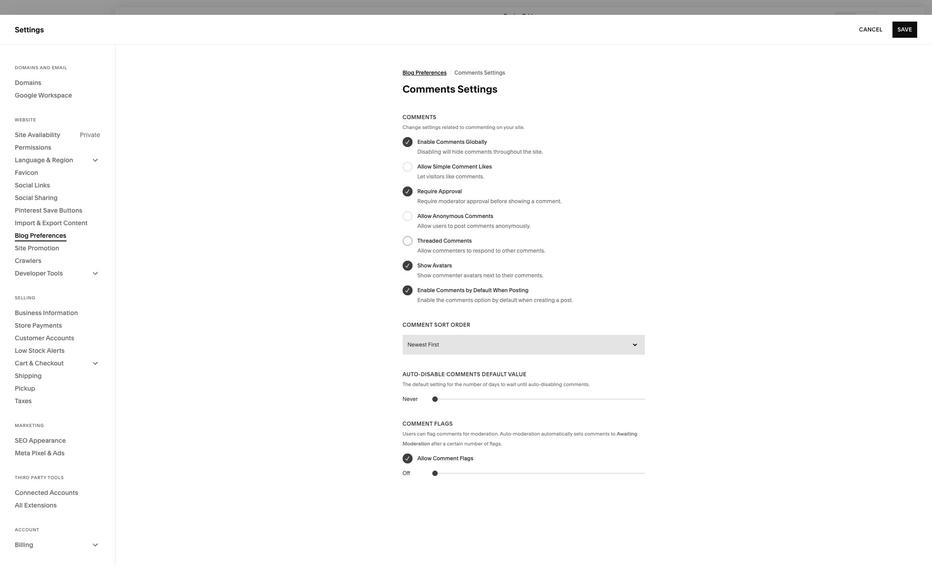 Task type: describe. For each thing, give the bounding box(es) containing it.
1 vertical spatial of
[[484, 441, 489, 447]]

order
[[451, 321, 471, 328]]

sort
[[435, 321, 450, 328]]

1 vertical spatial settings
[[484, 69, 506, 76]]

hide
[[452, 148, 464, 155]]

a right book
[[518, 12, 522, 19]]

when
[[519, 297, 533, 304]]

allow for allow anonymous comments allow users to post comments anonymously.
[[418, 213, 432, 219]]

customer accounts link
[[15, 332, 100, 344]]

crawlers
[[15, 257, 41, 265]]

users
[[403, 431, 416, 437]]

& inside seo appearance meta pixel & ads
[[47, 449, 52, 457]]

comments. inside show avatars show commenter avatars next to their comments.
[[515, 272, 544, 279]]

permissions
[[15, 143, 51, 152]]

promotion
[[28, 244, 59, 252]]

comments inside "enable comments by default when posting enable the comments option by default when creating a post."
[[446, 297, 473, 304]]

simon
[[53, 510, 69, 517]]

anonymous
[[433, 213, 464, 219]]

sharing
[[34, 194, 58, 202]]

allow for allow comment flags
[[418, 455, 432, 462]]

favicon
[[15, 169, 38, 177]]

save inside button
[[898, 26, 913, 33]]

domains google workspace
[[15, 79, 72, 99]]

for inside auto-disable comments default value the default setting for the number of days to wait until auto-disabling comments.
[[447, 381, 454, 388]]

party
[[31, 475, 46, 480]]

developer tools button
[[15, 267, 100, 280]]

change
[[403, 124, 421, 130]]

2 social from the top
[[15, 194, 33, 202]]

1 vertical spatial auto-
[[500, 431, 513, 437]]

edit button
[[119, 11, 144, 28]]

workspace
[[38, 91, 72, 99]]

enable for enable comments by default when posting
[[418, 287, 435, 294]]

of inside auto-disable comments default value the default setting for the number of days to wait until auto-disabling comments.
[[483, 381, 488, 388]]

0 vertical spatial blog preferences
[[403, 69, 447, 76]]

allow simple comment likes let visitors like comments.
[[418, 163, 492, 180]]

comment flags
[[403, 420, 453, 427]]

a inside "enable comments by default when posting enable the comments option by default when creating a post."
[[556, 297, 559, 304]]

your
[[504, 124, 514, 130]]

asset library
[[15, 448, 60, 457]]

jacob
[[36, 510, 51, 517]]

post.
[[561, 297, 573, 304]]

enable comments by default when posting enable the comments option by default when creating a post.
[[418, 287, 573, 304]]

value
[[508, 371, 527, 378]]

comments inside "enable comments by default when posting enable the comments option by default when creating a post."
[[436, 287, 465, 294]]

asset
[[15, 448, 34, 457]]

1 vertical spatial number
[[465, 441, 483, 447]]

awaiting
[[617, 431, 638, 437]]

permissions link
[[15, 141, 100, 154]]

social links link
[[15, 179, 100, 192]]

after
[[431, 441, 442, 447]]

cart & checkout link
[[15, 357, 100, 370]]

store payments link
[[15, 319, 100, 332]]

links
[[34, 181, 50, 189]]

number inside auto-disable comments default value the default setting for the number of days to wait until auto-disabling comments.
[[464, 381, 482, 388]]

accounts inside 'connected accounts all extensions'
[[50, 489, 78, 497]]

/
[[450, 69, 452, 76]]

analytics link
[[15, 120, 100, 131]]

comments inside allow anonymous comments allow users to post comments anonymously.
[[467, 223, 495, 229]]

pinterest
[[15, 206, 42, 214]]

business information store payments customer accounts low stock alerts
[[15, 309, 78, 355]]

1 selling from the top
[[15, 72, 38, 81]]

default for value
[[482, 371, 507, 378]]

anonymously.
[[496, 223, 531, 229]]

site. inside comments change settings related to commenting on your site.
[[515, 124, 525, 130]]

enable comments globally disabling will hide comments throughout the site.
[[418, 138, 543, 155]]

sets
[[574, 431, 584, 437]]

comment up can
[[403, 420, 433, 427]]

appearance
[[29, 437, 66, 445]]

until
[[518, 381, 527, 388]]

2 selling from the top
[[15, 295, 36, 300]]

auto- inside auto-disable comments default value the default setting for the number of days to wait until auto-disabling comments.
[[403, 371, 421, 378]]

0 vertical spatial settings
[[15, 25, 44, 34]]

region
[[52, 156, 73, 164]]

0 horizontal spatial by
[[466, 287, 472, 294]]

and
[[40, 65, 51, 70]]

cart
[[15, 359, 28, 367]]

third party tools
[[15, 475, 64, 480]]

a inside require approval require moderator approval before showing a comment.
[[532, 198, 535, 205]]

enable for enable comments globally
[[418, 138, 435, 145]]

marketing link
[[15, 88, 100, 98]]

1 marketing from the top
[[15, 88, 50, 97]]

disabling
[[418, 148, 442, 155]]

& left region
[[46, 156, 51, 164]]

book
[[504, 12, 517, 19]]

allow for allow simple comment likes let visitors like comments.
[[418, 163, 432, 170]]

likes
[[479, 163, 492, 170]]

2 require from the top
[[418, 198, 437, 205]]

billing link
[[15, 539, 100, 551]]

awaiting moderation
[[403, 431, 638, 447]]

1 vertical spatial blog preferences
[[15, 232, 66, 240]]

store
[[15, 321, 31, 330]]

first
[[428, 341, 439, 348]]

default for when
[[474, 287, 492, 294]]

domains for google
[[15, 79, 41, 87]]

visitors
[[427, 173, 445, 180]]

email
[[52, 65, 67, 70]]

allow anonymous comments allow users to post comments anonymously.
[[418, 213, 531, 229]]

analytics
[[15, 121, 46, 129]]

1 vertical spatial blog preferences link
[[15, 229, 100, 242]]

automatically
[[542, 431, 573, 437]]

1 horizontal spatial blog
[[403, 69, 414, 76]]

pinterest save buttons link
[[15, 204, 100, 217]]

newest first
[[408, 341, 439, 348]]

availability
[[28, 131, 60, 139]]

moderation
[[513, 431, 540, 437]]

showing
[[509, 198, 530, 205]]

all extensions link
[[15, 499, 100, 512]]

help
[[15, 480, 31, 489]]

stock
[[29, 347, 45, 355]]

1 show from the top
[[418, 262, 432, 269]]

pixel
[[32, 449, 46, 457]]

& right cart on the left bottom of page
[[29, 359, 33, 367]]

0 horizontal spatial flags
[[435, 420, 453, 427]]

1 vertical spatial blog
[[15, 232, 29, 240]]

comment inside allow simple comment likes let visitors like comments.
[[452, 163, 478, 170]]

users can flag comments for moderation. auto-moderation automatically sets comments to
[[403, 431, 617, 437]]

all
[[15, 501, 23, 509]]

comment down after
[[433, 455, 459, 462]]

will
[[443, 148, 451, 155]]

google workspace link
[[15, 89, 100, 102]]



Task type: vqa. For each thing, say whether or not it's contained in the screenshot.
Acuity Scheduling link
yes



Task type: locate. For each thing, give the bounding box(es) containing it.
0 vertical spatial number
[[464, 381, 482, 388]]

book a table
[[504, 12, 536, 19]]

flags.
[[490, 441, 502, 447]]

comments up commenters
[[444, 237, 472, 244]]

domains inside domains google workspace
[[15, 79, 41, 87]]

1 horizontal spatial auto-
[[500, 431, 513, 437]]

accounts up "all extensions" link
[[50, 489, 78, 497]]

0 vertical spatial domains
[[15, 65, 39, 70]]

1 vertical spatial accounts
[[50, 489, 78, 497]]

preferences down export
[[30, 232, 66, 240]]

1 require from the top
[[418, 188, 438, 195]]

comments up certain
[[437, 431, 462, 437]]

1 vertical spatial preferences
[[30, 232, 66, 240]]

website inside website link
[[15, 56, 43, 65]]

enable
[[418, 138, 435, 145], [418, 287, 435, 294], [418, 297, 435, 304]]

flag
[[427, 431, 436, 437]]

the right setting
[[455, 381, 462, 388]]

2 website from the top
[[15, 117, 36, 122]]

1 vertical spatial show
[[418, 272, 432, 279]]

settings right "/"
[[484, 69, 506, 76]]

save up export
[[43, 206, 58, 214]]

1 website from the top
[[15, 56, 43, 65]]

1 social from the top
[[15, 181, 33, 189]]

avatars
[[464, 272, 482, 279]]

comments inside "threaded comments allow commenters to respond to other comments."
[[444, 237, 472, 244]]

0 vertical spatial site.
[[515, 124, 525, 130]]

for up after a certain number of flags.
[[463, 431, 470, 437]]

0 vertical spatial selling
[[15, 72, 38, 81]]

default down when
[[500, 297, 518, 304]]

0 vertical spatial website
[[15, 56, 43, 65]]

1 vertical spatial website
[[15, 117, 36, 122]]

comments down "/"
[[403, 83, 456, 95]]

comments inside auto-disable comments default value the default setting for the number of days to wait until auto-disabling comments.
[[447, 371, 481, 378]]

alerts
[[47, 347, 65, 355]]

language
[[15, 156, 45, 164]]

1 vertical spatial default
[[482, 371, 507, 378]]

accounts down store payments link
[[46, 334, 74, 342]]

blog preferences link left "/"
[[403, 65, 447, 81]]

to inside comments change settings related to commenting on your site.
[[460, 124, 465, 130]]

favicon link
[[15, 166, 100, 179]]

2 allow from the top
[[418, 213, 432, 219]]

/ comments settings
[[450, 69, 506, 76]]

comments inside enable comments globally disabling will hide comments throughout the site.
[[465, 148, 492, 155]]

to left awaiting
[[611, 431, 616, 437]]

selling link
[[15, 71, 100, 82]]

1 enable from the top
[[418, 138, 435, 145]]

by down when
[[492, 297, 499, 304]]

2 vertical spatial enable
[[418, 297, 435, 304]]

0 horizontal spatial blog preferences
[[15, 232, 66, 240]]

the inside auto-disable comments default value the default setting for the number of days to wait until auto-disabling comments.
[[455, 381, 462, 388]]

0 horizontal spatial blog preferences link
[[15, 229, 100, 242]]

0 vertical spatial by
[[466, 287, 472, 294]]

of left days
[[483, 381, 488, 388]]

1 horizontal spatial save
[[898, 26, 913, 33]]

comments inside comments change settings related to commenting on your site.
[[403, 114, 437, 121]]

blog
[[403, 69, 414, 76], [15, 232, 29, 240]]

1 horizontal spatial preferences
[[416, 69, 447, 76]]

business
[[15, 309, 42, 317]]

tools down crawlers link
[[47, 269, 63, 277]]

require down let
[[418, 188, 438, 195]]

disabling
[[541, 381, 563, 388]]

edit
[[125, 16, 138, 23]]

0 horizontal spatial preferences
[[30, 232, 66, 240]]

blog preferences
[[403, 69, 447, 76], [15, 232, 66, 240]]

comments. inside auto-disable comments default value the default setting for the number of days to wait until auto-disabling comments.
[[564, 381, 590, 388]]

default inside "enable comments by default when posting enable the comments option by default when creating a post."
[[474, 287, 492, 294]]

by
[[466, 287, 472, 294], [492, 297, 499, 304]]

selling up 'business'
[[15, 295, 36, 300]]

comments up change
[[403, 114, 437, 121]]

seo
[[15, 437, 27, 445]]

1 vertical spatial enable
[[418, 287, 435, 294]]

comments up will
[[436, 138, 465, 145]]

site. right throughout
[[533, 148, 543, 155]]

the right throughout
[[523, 148, 532, 155]]

0 vertical spatial for
[[447, 381, 454, 388]]

1 vertical spatial tools
[[48, 475, 64, 480]]

selling down domains and email
[[15, 72, 38, 81]]

1 vertical spatial by
[[492, 297, 499, 304]]

flags up flag
[[435, 420, 453, 427]]

comments right disable
[[447, 371, 481, 378]]

for right setting
[[447, 381, 454, 388]]

by down 'avatars' at the top of page
[[466, 287, 472, 294]]

a left post.
[[556, 297, 559, 304]]

threaded comments allow commenters to respond to other comments.
[[418, 237, 546, 254]]

settings
[[422, 124, 441, 130]]

domains left the and
[[15, 65, 39, 70]]

shipping pickup taxes
[[15, 372, 42, 405]]

4 allow from the top
[[418, 247, 432, 254]]

site up crawlers
[[15, 244, 26, 252]]

preferences
[[416, 69, 447, 76], [30, 232, 66, 240]]

1 vertical spatial save
[[43, 206, 58, 214]]

to left other
[[496, 247, 501, 254]]

private
[[80, 131, 100, 139]]

&
[[46, 156, 51, 164], [37, 219, 41, 227], [29, 359, 33, 367], [47, 449, 52, 457]]

0 vertical spatial default
[[500, 297, 518, 304]]

jacob simon button
[[13, 508, 100, 526]]

0 vertical spatial save
[[898, 26, 913, 33]]

1 horizontal spatial default
[[500, 297, 518, 304]]

site promotion crawlers
[[15, 244, 59, 265]]

a right showing
[[532, 198, 535, 205]]

blog left "/"
[[403, 69, 414, 76]]

default up days
[[482, 371, 507, 378]]

other
[[502, 247, 516, 254]]

comments up "threaded comments allow commenters to respond to other comments." at the top of page
[[467, 223, 495, 229]]

like
[[446, 173, 455, 180]]

approval
[[439, 188, 462, 195]]

& inside favicon social links social sharing pinterest save buttons import & export content
[[37, 219, 41, 227]]

default inside auto-disable comments default value the default setting for the number of days to wait until auto-disabling comments.
[[413, 381, 429, 388]]

1 vertical spatial site.
[[533, 148, 543, 155]]

default right the
[[413, 381, 429, 388]]

a right after
[[443, 441, 446, 447]]

0 vertical spatial social
[[15, 181, 33, 189]]

site down analytics
[[15, 131, 26, 139]]

cancel button
[[860, 21, 883, 38]]

blog down import
[[15, 232, 29, 240]]

to right the related on the top of the page
[[460, 124, 465, 130]]

comments. down the 'likes'
[[456, 173, 485, 180]]

respond
[[473, 247, 495, 254]]

2 show from the top
[[418, 272, 432, 279]]

auto-disable comments default value the default setting for the number of days to wait until auto-disabling comments.
[[403, 371, 590, 388]]

enable down commenter
[[418, 287, 435, 294]]

1 vertical spatial domains
[[15, 79, 41, 87]]

comments change settings related to commenting on your site.
[[403, 114, 525, 130]]

comment down 'hide'
[[452, 163, 478, 170]]

comments. right disabling
[[564, 381, 590, 388]]

0 horizontal spatial default
[[413, 381, 429, 388]]

allow comment flags
[[418, 455, 474, 462]]

of left flags.
[[484, 441, 489, 447]]

auto-
[[529, 381, 541, 388]]

crawlers link
[[15, 254, 100, 267]]

show left commenter
[[418, 272, 432, 279]]

allow up let
[[418, 163, 432, 170]]

domains for and
[[15, 65, 39, 70]]

meta pixel & ads link
[[15, 447, 100, 460]]

to left wait
[[501, 381, 506, 388]]

comments. up posting
[[515, 272, 544, 279]]

for
[[447, 381, 454, 388], [463, 431, 470, 437]]

0 vertical spatial enable
[[418, 138, 435, 145]]

shipping
[[15, 372, 42, 380]]

0 vertical spatial site
[[15, 131, 26, 139]]

blog preferences up promotion
[[15, 232, 66, 240]]

the inside enable comments globally disabling will hide comments throughout the site.
[[523, 148, 532, 155]]

comments down globally
[[465, 148, 492, 155]]

0 vertical spatial flags
[[435, 420, 453, 427]]

0 vertical spatial accounts
[[46, 334, 74, 342]]

marketing
[[15, 88, 50, 97], [15, 423, 44, 428]]

taxes link
[[15, 395, 100, 407]]

0 vertical spatial of
[[483, 381, 488, 388]]

import
[[15, 219, 35, 227]]

to right next on the right
[[496, 272, 501, 279]]

developer tools link
[[15, 267, 100, 280]]

& left export
[[37, 219, 41, 227]]

0 horizontal spatial save
[[43, 206, 58, 214]]

1 vertical spatial require
[[418, 198, 437, 205]]

the up "sort"
[[436, 297, 445, 304]]

0 vertical spatial the
[[523, 148, 532, 155]]

favicon social links social sharing pinterest save buttons import & export content
[[15, 169, 88, 227]]

comments. inside "threaded comments allow commenters to respond to other comments."
[[517, 247, 546, 254]]

disable
[[421, 371, 445, 378]]

connected
[[15, 489, 48, 497]]

allow down moderation
[[418, 455, 432, 462]]

to left post
[[448, 223, 453, 229]]

preferences left "/"
[[416, 69, 447, 76]]

show left avatars
[[418, 262, 432, 269]]

None range field
[[403, 394, 645, 404], [403, 469, 645, 478], [403, 394, 645, 404], [403, 469, 645, 478]]

customer
[[15, 334, 44, 342]]

3 enable from the top
[[418, 297, 435, 304]]

site. inside enable comments globally disabling will hide comments throughout the site.
[[533, 148, 543, 155]]

0 horizontal spatial for
[[447, 381, 454, 388]]

before
[[491, 198, 507, 205]]

site for site promotion crawlers
[[15, 244, 26, 252]]

2 enable from the top
[[418, 287, 435, 294]]

2 site from the top
[[15, 244, 26, 252]]

low
[[15, 347, 27, 355]]

1 horizontal spatial flags
[[460, 455, 474, 462]]

5 allow from the top
[[418, 455, 432, 462]]

billing button
[[15, 539, 100, 551]]

account
[[15, 527, 39, 532]]

comments.
[[456, 173, 485, 180], [517, 247, 546, 254], [515, 272, 544, 279], [564, 381, 590, 388]]

business information link
[[15, 307, 100, 319]]

allow inside "threaded comments allow commenters to respond to other comments."
[[418, 247, 432, 254]]

domains link
[[15, 76, 100, 89]]

blog preferences left "/"
[[403, 69, 447, 76]]

2 marketing from the top
[[15, 423, 44, 428]]

scheduling
[[38, 137, 77, 146]]

1 vertical spatial flags
[[460, 455, 474, 462]]

0 vertical spatial default
[[474, 287, 492, 294]]

number left days
[[464, 381, 482, 388]]

default inside "enable comments by default when posting enable the comments option by default when creating a post."
[[500, 297, 518, 304]]

save button
[[893, 21, 918, 38]]

1 horizontal spatial by
[[492, 297, 499, 304]]

0 vertical spatial require
[[418, 188, 438, 195]]

comments down commenter
[[436, 287, 465, 294]]

2 domains from the top
[[15, 79, 41, 87]]

flags down after a certain number of flags.
[[460, 455, 474, 462]]

allow down threaded
[[418, 247, 432, 254]]

1 vertical spatial the
[[436, 297, 445, 304]]

language & region link
[[15, 154, 100, 166]]

website up domains and email
[[15, 56, 43, 65]]

enable up the disabling
[[418, 138, 435, 145]]

buttons
[[59, 206, 82, 214]]

1 vertical spatial site
[[15, 244, 26, 252]]

of
[[483, 381, 488, 388], [484, 441, 489, 447]]

save inside favicon social links social sharing pinterest save buttons import & export content
[[43, 206, 58, 214]]

accounts inside business information store payments customer accounts low stock alerts
[[46, 334, 74, 342]]

comment up newest
[[403, 321, 433, 328]]

comments. right other
[[517, 247, 546, 254]]

never
[[403, 396, 418, 402]]

social up "pinterest" on the left of the page
[[15, 194, 33, 202]]

cancel
[[860, 26, 883, 33]]

to inside show avatars show commenter avatars next to their comments.
[[496, 272, 501, 279]]

default
[[500, 297, 518, 304], [413, 381, 429, 388]]

let
[[418, 173, 425, 180]]

1 horizontal spatial blog preferences
[[403, 69, 447, 76]]

1 allow from the top
[[418, 163, 432, 170]]

website link
[[15, 55, 100, 66]]

default up option
[[474, 287, 492, 294]]

to left respond
[[467, 247, 472, 254]]

0 vertical spatial blog preferences link
[[403, 65, 447, 81]]

site for site availability
[[15, 131, 26, 139]]

website up site availability
[[15, 117, 36, 122]]

domains up google
[[15, 79, 41, 87]]

comments inside enable comments globally disabling will hide comments throughout the site.
[[436, 138, 465, 145]]

to inside auto-disable comments default value the default setting for the number of days to wait until auto-disabling comments.
[[501, 381, 506, 388]]

seo appearance link
[[15, 434, 100, 447]]

table
[[523, 12, 536, 19]]

shipping link
[[15, 370, 100, 382]]

0 vertical spatial show
[[418, 262, 432, 269]]

allow inside allow simple comment likes let visitors like comments.
[[418, 163, 432, 170]]

site inside site promotion crawlers
[[15, 244, 26, 252]]

1 site from the top
[[15, 131, 26, 139]]

to inside allow anonymous comments allow users to post comments anonymously.
[[448, 223, 453, 229]]

tools up connected accounts link
[[48, 475, 64, 480]]

blog preferences link down export
[[15, 229, 100, 242]]

0 horizontal spatial the
[[436, 297, 445, 304]]

comments down approval
[[465, 213, 494, 219]]

comments right the sets
[[585, 431, 610, 437]]

comments left option
[[446, 297, 473, 304]]

0 vertical spatial auto-
[[403, 371, 421, 378]]

settings up domains and email
[[15, 25, 44, 34]]

comments inside allow anonymous comments allow users to post comments anonymously.
[[465, 213, 494, 219]]

0 vertical spatial marketing
[[15, 88, 50, 97]]

number down moderation.
[[465, 441, 483, 447]]

enable up comment sort order
[[418, 297, 435, 304]]

settings
[[15, 25, 44, 34], [484, 69, 506, 76], [458, 83, 498, 95]]

1 vertical spatial for
[[463, 431, 470, 437]]

1 vertical spatial marketing
[[15, 423, 44, 428]]

comments settings
[[403, 83, 498, 95]]

3 allow from the top
[[418, 223, 432, 229]]

2 vertical spatial the
[[455, 381, 462, 388]]

billing
[[15, 541, 33, 549]]

export
[[42, 219, 62, 227]]

2 horizontal spatial the
[[523, 148, 532, 155]]

0 vertical spatial blog
[[403, 69, 414, 76]]

low stock alerts link
[[15, 344, 100, 357]]

1 domains from the top
[[15, 65, 39, 70]]

save
[[898, 26, 913, 33], [43, 206, 58, 214]]

0 horizontal spatial auto-
[[403, 371, 421, 378]]

1 horizontal spatial blog preferences link
[[403, 65, 447, 81]]

1 horizontal spatial for
[[463, 431, 470, 437]]

0 vertical spatial preferences
[[416, 69, 447, 76]]

default inside auto-disable comments default value the default setting for the number of days to wait until auto-disabling comments.
[[482, 371, 507, 378]]

1 horizontal spatial site.
[[533, 148, 543, 155]]

1 vertical spatial default
[[413, 381, 429, 388]]

1 vertical spatial social
[[15, 194, 33, 202]]

selling
[[15, 72, 38, 81], [15, 295, 36, 300]]

allow
[[418, 163, 432, 170], [418, 213, 432, 219], [418, 223, 432, 229], [418, 247, 432, 254], [418, 455, 432, 462]]

auto- up the
[[403, 371, 421, 378]]

comments. inside allow simple comment likes let visitors like comments.
[[456, 173, 485, 180]]

social sharing link
[[15, 192, 100, 204]]

require left moderator
[[418, 198, 437, 205]]

pickup link
[[15, 382, 100, 395]]

0 vertical spatial tools
[[47, 269, 63, 277]]

allow left the users
[[418, 223, 432, 229]]

save right "cancel"
[[898, 26, 913, 33]]

commenters
[[433, 247, 466, 254]]

& left ads
[[47, 449, 52, 457]]

1 horizontal spatial the
[[455, 381, 462, 388]]

website
[[15, 56, 43, 65], [15, 117, 36, 122]]

0 horizontal spatial site.
[[515, 124, 525, 130]]

social down favicon
[[15, 181, 33, 189]]

auto- up flags.
[[500, 431, 513, 437]]

certain
[[447, 441, 463, 447]]

1 vertical spatial selling
[[15, 295, 36, 300]]

settings down / comments settings
[[458, 83, 498, 95]]

enable inside enable comments globally disabling will hide comments throughout the site.
[[418, 138, 435, 145]]

the inside "enable comments by default when posting enable the comments option by default when creating a post."
[[436, 297, 445, 304]]

tools inside dropdown button
[[47, 269, 63, 277]]

simple
[[433, 163, 451, 170]]

the
[[403, 381, 411, 388]]

site. right the your
[[515, 124, 525, 130]]

2 vertical spatial settings
[[458, 83, 498, 95]]

0 horizontal spatial blog
[[15, 232, 29, 240]]

domains and email
[[15, 65, 67, 70]]

allow left anonymous
[[418, 213, 432, 219]]

comments right "/"
[[455, 69, 483, 76]]



